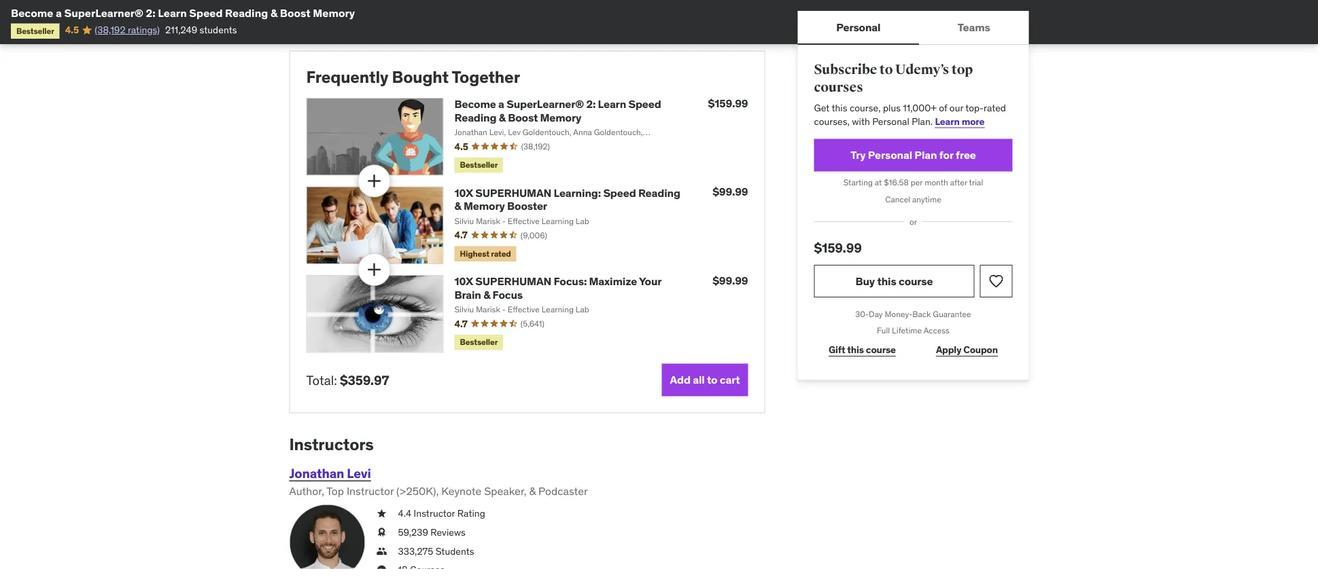 Task type: describe. For each thing, give the bounding box(es) containing it.
frequently
[[306, 67, 388, 87]]

superlearner® for become a superlearner® 2: learn speed reading & boost memory
[[64, 6, 143, 20]]

our
[[950, 102, 963, 114]]

of
[[939, 102, 947, 114]]

ratings)
[[128, 24, 160, 36]]

30-day money-back guarantee full lifetime access
[[855, 309, 971, 336]]

apply
[[936, 344, 961, 356]]

learn for become a superlearner® 2: learn speed reading & boost memory
[[158, 6, 187, 20]]

courses,
[[814, 115, 850, 127]]

booster
[[507, 199, 547, 213]]

jonathan levi link
[[289, 465, 371, 482]]

teams button
[[919, 11, 1029, 44]]

rated inside get this course, plus 11,000+ of our top-rated courses, with personal plan.
[[984, 102, 1006, 114]]

effective for booster
[[508, 216, 540, 226]]

total: $359.97
[[306, 372, 389, 389]]

personal button
[[798, 11, 919, 44]]

money-
[[885, 309, 912, 319]]

instructors
[[289, 435, 374, 455]]

month
[[925, 177, 948, 188]]

a for become a superlearner® 2: learn speed reading & boost memory jonathan levi, lev goldentouch, anna goldentouch, superhuman academy®
[[498, 97, 504, 111]]

reading for become a superlearner® 2: learn speed reading & boost memory jonathan levi, lev goldentouch, anna goldentouch, superhuman academy®
[[454, 110, 497, 124]]

back
[[912, 309, 931, 319]]

anytime
[[912, 194, 941, 205]]

buy this course
[[856, 274, 933, 288]]

buy
[[856, 274, 875, 288]]

get
[[814, 102, 830, 114]]

gift this course link
[[814, 337, 911, 364]]

4.5 for (38,192 ratings)
[[65, 24, 79, 36]]

highest rated
[[460, 249, 511, 259]]

subscribe to udemy's top courses
[[814, 62, 973, 96]]

top
[[952, 62, 973, 78]]

lev
[[508, 127, 521, 138]]

learn more
[[935, 115, 985, 127]]

& inside 10x superhuman focus: maximize your brain & focus silviu marisk - effective learning lab
[[483, 288, 490, 302]]

$99.99 for 10x superhuman focus: maximize your brain & focus
[[713, 274, 748, 288]]

59,239 reviews
[[398, 527, 466, 539]]

0 vertical spatial $159.99
[[708, 96, 748, 110]]

gift
[[829, 344, 845, 356]]

with
[[852, 115, 870, 127]]

learn more link
[[935, 115, 985, 127]]

lifetime
[[892, 326, 922, 336]]

marisk for memory
[[476, 216, 500, 226]]

focus
[[493, 288, 523, 302]]

& inside 10x superhuman learning: speed reading & memory booster silviu marisk - effective learning lab
[[454, 199, 461, 213]]

together
[[452, 67, 520, 87]]

highest
[[460, 249, 489, 259]]

learn for become a superlearner® 2: learn speed reading & boost memory jonathan levi, lev goldentouch, anna goldentouch, superhuman academy®
[[598, 97, 626, 111]]

(38,192)
[[521, 141, 550, 152]]

academy®
[[504, 139, 545, 149]]

speed inside 10x superhuman learning: speed reading & memory booster silviu marisk - effective learning lab
[[603, 186, 636, 200]]

become a superlearner® 2: learn speed reading & boost memory
[[11, 6, 355, 20]]

or
[[910, 217, 917, 227]]

your
[[639, 275, 662, 289]]

cart
[[720, 373, 740, 387]]

bought
[[392, 67, 449, 87]]

get this course, plus 11,000+ of our top-rated courses, with personal plan.
[[814, 102, 1006, 127]]

(5,641)
[[521, 319, 544, 329]]

become for become a superlearner® 2: learn speed reading & boost memory jonathan levi, lev goldentouch, anna goldentouch, superhuman academy®
[[454, 97, 496, 111]]

try personal plan for free
[[851, 148, 976, 162]]

$16.58
[[884, 177, 909, 188]]

(>250k),
[[396, 485, 439, 498]]

silviu for &
[[454, 216, 474, 226]]

& inside 'jonathan levi author, top instructor (>250k), keynote speaker, & podcaster'
[[529, 485, 536, 498]]

30-
[[855, 309, 869, 319]]

rating
[[457, 508, 485, 520]]

speed for become a superlearner® 2: learn speed reading & boost memory jonathan levi, lev goldentouch, anna goldentouch, superhuman academy®
[[628, 97, 661, 111]]

students
[[436, 545, 474, 558]]

instructor inside 'jonathan levi author, top instructor (>250k), keynote speaker, & podcaster'
[[347, 485, 394, 498]]

more
[[962, 115, 985, 127]]

$99.99 for 10x superhuman learning: speed reading & memory booster
[[713, 185, 748, 199]]

per
[[911, 177, 923, 188]]

2 goldentouch, from the left
[[594, 127, 643, 138]]

333,275 students
[[398, 545, 474, 558]]

bestseller for 10x
[[460, 337, 498, 348]]

211,249
[[165, 24, 197, 36]]

jonathan levi image
[[289, 505, 365, 570]]

4.4
[[398, 508, 411, 520]]

total:
[[306, 372, 337, 388]]

add all to cart
[[670, 373, 740, 387]]

keynote
[[441, 485, 482, 498]]

38192 reviews element
[[521, 141, 550, 152]]

at
[[875, 177, 882, 188]]

211,249 students
[[165, 24, 237, 36]]

students
[[200, 24, 237, 36]]

access
[[924, 326, 950, 336]]

top-
[[966, 102, 984, 114]]

superhuman for booster
[[475, 186, 551, 200]]

anna
[[573, 127, 592, 138]]

- for focus
[[502, 305, 506, 315]]

try
[[851, 148, 866, 162]]

59,239
[[398, 527, 428, 539]]

10x superhuman focus: maximize your brain & focus silviu marisk - effective learning lab
[[454, 275, 662, 315]]

(9,006)
[[521, 230, 547, 241]]

333,275
[[398, 545, 433, 558]]

boost for become a superlearner® 2: learn speed reading & boost memory jonathan levi, lev goldentouch, anna goldentouch, superhuman academy®
[[508, 110, 538, 124]]

learning for learning:
[[542, 216, 574, 226]]

xsmall image for 59,239 reviews
[[376, 526, 387, 540]]

10x superhuman learning: speed reading & memory booster silviu marisk - effective learning lab
[[454, 186, 680, 226]]

superhuman for focus
[[475, 275, 551, 289]]

become a superlearner® 2: learn speed reading & boost memory jonathan levi, lev goldentouch, anna goldentouch, superhuman academy®
[[454, 97, 661, 149]]

day
[[869, 309, 883, 319]]



Task type: vqa. For each thing, say whether or not it's contained in the screenshot.
'2:' corresponding to Become a SuperLearner® 2: Learn Speed Reading & Boost Memory Jonathan Levi, Lev Goldentouch, Anna Goldentouch, SuperHuman Academy®
yes



Task type: locate. For each thing, give the bounding box(es) containing it.
effective
[[508, 216, 540, 226], [508, 305, 540, 315]]

jonathan inside become a superlearner® 2: learn speed reading & boost memory jonathan levi, lev goldentouch, anna goldentouch, superhuman academy®
[[454, 127, 487, 138]]

1 vertical spatial bestseller
[[460, 160, 498, 170]]

this for buy
[[877, 274, 896, 288]]

4.5 left (38,192
[[65, 24, 79, 36]]

course inside buy this course 'button'
[[899, 274, 933, 288]]

guarantee
[[933, 309, 971, 319]]

0 vertical spatial boost
[[280, 6, 311, 20]]

0 horizontal spatial jonathan
[[289, 465, 344, 482]]

personal up the $16.58
[[868, 148, 912, 162]]

maximize
[[589, 275, 637, 289]]

superhuman inside 10x superhuman focus: maximize your brain & focus silviu marisk - effective learning lab
[[475, 275, 551, 289]]

memory inside become a superlearner® 2: learn speed reading & boost memory jonathan levi, lev goldentouch, anna goldentouch, superhuman academy®
[[540, 110, 581, 124]]

brain
[[454, 288, 481, 302]]

1 vertical spatial -
[[502, 305, 506, 315]]

1 horizontal spatial learn
[[598, 97, 626, 111]]

free
[[956, 148, 976, 162]]

4.7 down brain
[[454, 318, 468, 330]]

boost for become a superlearner® 2: learn speed reading & boost memory
[[280, 6, 311, 20]]

jonathan
[[454, 127, 487, 138], [289, 465, 344, 482]]

1 horizontal spatial become
[[454, 97, 496, 111]]

rated right highest
[[491, 249, 511, 259]]

course down full
[[866, 344, 896, 356]]

1 horizontal spatial rated
[[984, 102, 1006, 114]]

effective inside 10x superhuman learning: speed reading & memory booster silviu marisk - effective learning lab
[[508, 216, 540, 226]]

learn inside become a superlearner® 2: learn speed reading & boost memory jonathan levi, lev goldentouch, anna goldentouch, superhuman academy®
[[598, 97, 626, 111]]

plus
[[883, 102, 901, 114]]

silviu inside 10x superhuman focus: maximize your brain & focus silviu marisk - effective learning lab
[[454, 305, 474, 315]]

goldentouch, up (38,192) in the top left of the page
[[523, 127, 572, 138]]

effective up (5,641)
[[508, 305, 540, 315]]

bestseller for become
[[460, 160, 498, 170]]

tab list
[[798, 11, 1029, 45]]

1 silviu from the top
[[454, 216, 474, 226]]

4.7 for &
[[454, 229, 468, 241]]

0 vertical spatial superhuman
[[475, 186, 551, 200]]

reading for become a superlearner® 2: learn speed reading & boost memory
[[225, 6, 268, 20]]

frequently bought together
[[306, 67, 520, 87]]

&
[[271, 6, 278, 20], [499, 110, 506, 124], [454, 199, 461, 213], [483, 288, 490, 302], [529, 485, 536, 498]]

- for booster
[[502, 216, 506, 226]]

lab down the 10x superhuman learning: speed reading & memory booster link
[[576, 216, 589, 226]]

learning inside 10x superhuman focus: maximize your brain & focus silviu marisk - effective learning lab
[[542, 305, 574, 315]]

superlearner® up (38,192
[[64, 6, 143, 20]]

become
[[11, 6, 53, 20], [454, 97, 496, 111]]

instructor down levi
[[347, 485, 394, 498]]

2 superhuman from the top
[[475, 275, 551, 289]]

effective for focus
[[508, 305, 540, 315]]

0 vertical spatial rated
[[984, 102, 1006, 114]]

2 learning from the top
[[542, 305, 574, 315]]

goldentouch, right "anna"
[[594, 127, 643, 138]]

1 xsmall image from the top
[[376, 545, 387, 558]]

4.5 for (38,192)
[[454, 140, 468, 152]]

4.7 for brain
[[454, 318, 468, 330]]

1 vertical spatial boost
[[508, 110, 538, 124]]

2 10x from the top
[[454, 275, 473, 289]]

0 vertical spatial superlearner®
[[64, 6, 143, 20]]

lab down focus:
[[576, 305, 589, 315]]

marisk inside 10x superhuman focus: maximize your brain & focus silviu marisk - effective learning lab
[[476, 305, 500, 315]]

add all to cart button
[[662, 364, 748, 397]]

become inside become a superlearner® 2: learn speed reading & boost memory jonathan levi, lev goldentouch, anna goldentouch, superhuman academy®
[[454, 97, 496, 111]]

0 vertical spatial effective
[[508, 216, 540, 226]]

reviews
[[431, 527, 466, 539]]

(38,192
[[95, 24, 125, 36]]

1 lab from the top
[[576, 216, 589, 226]]

0 vertical spatial learn
[[158, 6, 187, 20]]

cancel
[[885, 194, 910, 205]]

$159.99
[[708, 96, 748, 110], [814, 240, 862, 256]]

1 $99.99 from the top
[[713, 185, 748, 199]]

0 horizontal spatial rated
[[491, 249, 511, 259]]

2: up "anna"
[[586, 97, 596, 111]]

memory for become a superlearner® 2: learn speed reading & boost memory jonathan levi, lev goldentouch, anna goldentouch, superhuman academy®
[[540, 110, 581, 124]]

reading inside become a superlearner® 2: learn speed reading & boost memory jonathan levi, lev goldentouch, anna goldentouch, superhuman academy®
[[454, 110, 497, 124]]

levi,
[[489, 127, 506, 138]]

1 effective from the top
[[508, 216, 540, 226]]

jonathan up author,
[[289, 465, 344, 482]]

marisk for &
[[476, 305, 500, 315]]

xsmall image left 4.4
[[376, 508, 387, 521]]

1 goldentouch, from the left
[[523, 127, 572, 138]]

silviu down brain
[[454, 305, 474, 315]]

learning inside 10x superhuman learning: speed reading & memory booster silviu marisk - effective learning lab
[[542, 216, 574, 226]]

1 horizontal spatial jonathan
[[454, 127, 487, 138]]

2 vertical spatial this
[[847, 344, 864, 356]]

2 horizontal spatial learn
[[935, 115, 960, 127]]

to inside subscribe to udemy's top courses
[[880, 62, 893, 78]]

superlearner® up "lev"
[[507, 97, 584, 111]]

1 vertical spatial 10x
[[454, 275, 473, 289]]

0 vertical spatial to
[[880, 62, 893, 78]]

1 horizontal spatial memory
[[464, 199, 505, 213]]

superhuman up (9,006)
[[475, 186, 551, 200]]

1 - from the top
[[502, 216, 506, 226]]

$99.99
[[713, 185, 748, 199], [713, 274, 748, 288]]

2 horizontal spatial reading
[[638, 186, 680, 200]]

0 horizontal spatial a
[[56, 6, 62, 20]]

1 vertical spatial learn
[[598, 97, 626, 111]]

rated up more
[[984, 102, 1006, 114]]

2 xsmall image from the top
[[376, 526, 387, 540]]

superlearner® for become a superlearner® 2: learn speed reading & boost memory jonathan levi, lev goldentouch, anna goldentouch, superhuman academy®
[[507, 97, 584, 111]]

2:
[[146, 6, 155, 20], [586, 97, 596, 111]]

- down the focus
[[502, 305, 506, 315]]

memory
[[313, 6, 355, 20], [540, 110, 581, 124], [464, 199, 505, 213]]

2 effective from the top
[[508, 305, 540, 315]]

1 vertical spatial lab
[[576, 305, 589, 315]]

courses
[[814, 79, 863, 96]]

0 vertical spatial xsmall image
[[376, 508, 387, 521]]

1 vertical spatial memory
[[540, 110, 581, 124]]

0 vertical spatial xsmall image
[[376, 545, 387, 558]]

become for become a superlearner® 2: learn speed reading & boost memory
[[11, 6, 53, 20]]

author,
[[289, 485, 324, 498]]

2: up ratings)
[[146, 6, 155, 20]]

this inside get this course, plus 11,000+ of our top-rated courses, with personal plan.
[[832, 102, 847, 114]]

this for get
[[832, 102, 847, 114]]

udemy's
[[895, 62, 949, 78]]

this inside 'button'
[[877, 274, 896, 288]]

2 marisk from the top
[[476, 305, 500, 315]]

2 vertical spatial memory
[[464, 199, 505, 213]]

this right buy
[[877, 274, 896, 288]]

1 vertical spatial this
[[877, 274, 896, 288]]

course for gift this course
[[866, 344, 896, 356]]

5641 reviews element
[[521, 318, 544, 330]]

10x down highest
[[454, 275, 473, 289]]

1 4.7 from the top
[[454, 229, 468, 241]]

10x inside 10x superhuman focus: maximize your brain & focus silviu marisk - effective learning lab
[[454, 275, 473, 289]]

10x for brain
[[454, 275, 473, 289]]

0 horizontal spatial instructor
[[347, 485, 394, 498]]

speed for become a superlearner® 2: learn speed reading & boost memory
[[189, 6, 223, 20]]

- inside 10x superhuman focus: maximize your brain & focus silviu marisk - effective learning lab
[[502, 305, 506, 315]]

this up courses,
[[832, 102, 847, 114]]

xsmall image
[[376, 508, 387, 521], [376, 526, 387, 540]]

0 vertical spatial this
[[832, 102, 847, 114]]

0 horizontal spatial become
[[11, 6, 53, 20]]

superlearner®
[[64, 6, 143, 20], [507, 97, 584, 111]]

levi
[[347, 465, 371, 482]]

learning down the 10x superhuman learning: speed reading & memory booster link
[[542, 216, 574, 226]]

1 horizontal spatial reading
[[454, 110, 497, 124]]

learning for focus:
[[542, 305, 574, 315]]

10x for &
[[454, 186, 473, 200]]

10x
[[454, 186, 473, 200], [454, 275, 473, 289]]

instructor up "59,239 reviews"
[[414, 508, 455, 520]]

trial
[[969, 177, 983, 188]]

focus:
[[554, 275, 587, 289]]

marisk
[[476, 216, 500, 226], [476, 305, 500, 315]]

4.4 instructor rating
[[398, 508, 485, 520]]

to right all
[[707, 373, 718, 387]]

0 horizontal spatial 2:
[[146, 6, 155, 20]]

0 horizontal spatial reading
[[225, 6, 268, 20]]

9006 reviews element
[[521, 230, 547, 241]]

1 vertical spatial xsmall image
[[376, 564, 387, 570]]

memory up frequently
[[313, 6, 355, 20]]

0 vertical spatial marisk
[[476, 216, 500, 226]]

apply coupon
[[936, 344, 998, 356]]

4.5
[[65, 24, 79, 36], [454, 140, 468, 152]]

silviu inside 10x superhuman learning: speed reading & memory booster silviu marisk - effective learning lab
[[454, 216, 474, 226]]

0 horizontal spatial superlearner®
[[64, 6, 143, 20]]

1 xsmall image from the top
[[376, 508, 387, 521]]

course inside gift this course link
[[866, 344, 896, 356]]

1 vertical spatial $159.99
[[814, 240, 862, 256]]

2 vertical spatial reading
[[638, 186, 680, 200]]

2 vertical spatial personal
[[868, 148, 912, 162]]

add
[[670, 373, 691, 387]]

0 vertical spatial 4.5
[[65, 24, 79, 36]]

reading inside 10x superhuman learning: speed reading & memory booster silviu marisk - effective learning lab
[[638, 186, 680, 200]]

0 vertical spatial personal
[[836, 20, 881, 34]]

2 vertical spatial learn
[[935, 115, 960, 127]]

personal up subscribe
[[836, 20, 881, 34]]

jonathan up superhuman
[[454, 127, 487, 138]]

marisk down the focus
[[476, 305, 500, 315]]

1 vertical spatial 4.7
[[454, 318, 468, 330]]

1 vertical spatial course
[[866, 344, 896, 356]]

1 vertical spatial jonathan
[[289, 465, 344, 482]]

after
[[950, 177, 967, 188]]

2: inside become a superlearner® 2: learn speed reading & boost memory jonathan levi, lev goldentouch, anna goldentouch, superhuman academy®
[[586, 97, 596, 111]]

0 horizontal spatial learn
[[158, 6, 187, 20]]

0 vertical spatial 4.7
[[454, 229, 468, 241]]

superhuman
[[454, 139, 503, 149]]

xsmall image
[[376, 545, 387, 558], [376, 564, 387, 570]]

teams
[[958, 20, 990, 34]]

0 vertical spatial lab
[[576, 216, 589, 226]]

0 vertical spatial bestseller
[[16, 25, 54, 36]]

2 silviu from the top
[[454, 305, 474, 315]]

1 learning from the top
[[542, 216, 574, 226]]

effective inside 10x superhuman focus: maximize your brain & focus silviu marisk - effective learning lab
[[508, 305, 540, 315]]

1 vertical spatial xsmall image
[[376, 526, 387, 540]]

1 vertical spatial marisk
[[476, 305, 500, 315]]

buy this course button
[[814, 265, 975, 298]]

10x inside 10x superhuman learning: speed reading & memory booster silviu marisk - effective learning lab
[[454, 186, 473, 200]]

0 vertical spatial speed
[[189, 6, 223, 20]]

0 vertical spatial reading
[[225, 6, 268, 20]]

lab inside 10x superhuman focus: maximize your brain & focus silviu marisk - effective learning lab
[[576, 305, 589, 315]]

apply coupon button
[[921, 337, 1013, 364]]

personal inside button
[[836, 20, 881, 34]]

a for become a superlearner® 2: learn speed reading & boost memory
[[56, 6, 62, 20]]

effective down booster
[[508, 216, 540, 226]]

1 vertical spatial effective
[[508, 305, 540, 315]]

0 vertical spatial jonathan
[[454, 127, 487, 138]]

1 vertical spatial 4.5
[[454, 140, 468, 152]]

0 horizontal spatial goldentouch,
[[523, 127, 572, 138]]

1 vertical spatial to
[[707, 373, 718, 387]]

4.7
[[454, 229, 468, 241], [454, 318, 468, 330]]

1 vertical spatial become
[[454, 97, 496, 111]]

0 horizontal spatial course
[[866, 344, 896, 356]]

speed inside become a superlearner® 2: learn speed reading & boost memory jonathan levi, lev goldentouch, anna goldentouch, superhuman academy®
[[628, 97, 661, 111]]

1 horizontal spatial superlearner®
[[507, 97, 584, 111]]

4.5 left academy®
[[454, 140, 468, 152]]

course up back at the right bottom of page
[[899, 274, 933, 288]]

course,
[[850, 102, 881, 114]]

2: for become a superlearner® 2: learn speed reading & boost memory
[[146, 6, 155, 20]]

0 vertical spatial learning
[[542, 216, 574, 226]]

2 4.7 from the top
[[454, 318, 468, 330]]

a
[[56, 6, 62, 20], [498, 97, 504, 111]]

lab inside 10x superhuman learning: speed reading & memory booster silviu marisk - effective learning lab
[[576, 216, 589, 226]]

1 vertical spatial speed
[[628, 97, 661, 111]]

starting at $16.58 per month after trial cancel anytime
[[843, 177, 983, 205]]

1 vertical spatial personal
[[872, 115, 909, 127]]

(38,192 ratings)
[[95, 24, 160, 36]]

marisk up highest rated
[[476, 216, 500, 226]]

tab list containing personal
[[798, 11, 1029, 45]]

0 horizontal spatial $159.99
[[708, 96, 748, 110]]

1 horizontal spatial boost
[[508, 110, 538, 124]]

subscribe
[[814, 62, 877, 78]]

1 superhuman from the top
[[475, 186, 551, 200]]

xsmall image left 59,239
[[376, 526, 387, 540]]

silviu for brain
[[454, 305, 474, 315]]

1 horizontal spatial course
[[899, 274, 933, 288]]

0 vertical spatial 10x
[[454, 186, 473, 200]]

memory inside 10x superhuman learning: speed reading & memory booster silviu marisk - effective learning lab
[[464, 199, 505, 213]]

0 vertical spatial 2:
[[146, 6, 155, 20]]

memory left booster
[[464, 199, 505, 213]]

superlearner® inside become a superlearner® 2: learn speed reading & boost memory jonathan levi, lev goldentouch, anna goldentouch, superhuman academy®
[[507, 97, 584, 111]]

0 vertical spatial become
[[11, 6, 53, 20]]

1 vertical spatial instructor
[[414, 508, 455, 520]]

10x down superhuman
[[454, 186, 473, 200]]

0 vertical spatial $99.99
[[713, 185, 748, 199]]

2 - from the top
[[502, 305, 506, 315]]

0 horizontal spatial boost
[[280, 6, 311, 20]]

superhuman
[[475, 186, 551, 200], [475, 275, 551, 289]]

1 vertical spatial superlearner®
[[507, 97, 584, 111]]

memory up "anna"
[[540, 110, 581, 124]]

0 vertical spatial course
[[899, 274, 933, 288]]

1 vertical spatial a
[[498, 97, 504, 111]]

memory for become a superlearner® 2: learn speed reading & boost memory
[[313, 6, 355, 20]]

personal
[[836, 20, 881, 34], [872, 115, 909, 127], [868, 148, 912, 162]]

0 vertical spatial a
[[56, 6, 62, 20]]

gift this course
[[829, 344, 896, 356]]

jonathan inside 'jonathan levi author, top instructor (>250k), keynote speaker, & podcaster'
[[289, 465, 344, 482]]

coupon
[[963, 344, 998, 356]]

learning:
[[554, 186, 601, 200]]

0 vertical spatial silviu
[[454, 216, 474, 226]]

10x superhuman focus: maximize your brain & focus link
[[454, 275, 662, 302]]

0 vertical spatial instructor
[[347, 485, 394, 498]]

course
[[899, 274, 933, 288], [866, 344, 896, 356]]

course for buy this course
[[899, 274, 933, 288]]

1 vertical spatial learning
[[542, 305, 574, 315]]

personal down plus
[[872, 115, 909, 127]]

1 vertical spatial silviu
[[454, 305, 474, 315]]

1 10x from the top
[[454, 186, 473, 200]]

1 horizontal spatial 4.5
[[454, 140, 468, 152]]

1 marisk from the top
[[476, 216, 500, 226]]

silviu
[[454, 216, 474, 226], [454, 305, 474, 315]]

this for gift
[[847, 344, 864, 356]]

2 xsmall image from the top
[[376, 564, 387, 570]]

to left udemy's
[[880, 62, 893, 78]]

2 horizontal spatial memory
[[540, 110, 581, 124]]

0 vertical spatial -
[[502, 216, 506, 226]]

1 horizontal spatial goldentouch,
[[594, 127, 643, 138]]

jonathan levi author, top instructor (>250k), keynote speaker, & podcaster
[[289, 465, 588, 498]]

silviu up highest
[[454, 216, 474, 226]]

all
[[693, 373, 705, 387]]

plan.
[[912, 115, 933, 127]]

starting
[[843, 177, 873, 188]]

top
[[326, 485, 344, 498]]

2 $99.99 from the top
[[713, 274, 748, 288]]

2 lab from the top
[[576, 305, 589, 315]]

to inside the add all to cart button
[[707, 373, 718, 387]]

0 horizontal spatial memory
[[313, 6, 355, 20]]

& inside become a superlearner® 2: learn speed reading & boost memory jonathan levi, lev goldentouch, anna goldentouch, superhuman academy®
[[499, 110, 506, 124]]

speed
[[189, 6, 223, 20], [628, 97, 661, 111], [603, 186, 636, 200]]

superhuman down highest rated
[[475, 275, 551, 289]]

1 vertical spatial $99.99
[[713, 274, 748, 288]]

full
[[877, 326, 890, 336]]

learning
[[542, 216, 574, 226], [542, 305, 574, 315]]

xsmall image for 4.4 instructor rating
[[376, 508, 387, 521]]

a inside become a superlearner® 2: learn speed reading & boost memory jonathan levi, lev goldentouch, anna goldentouch, superhuman academy®
[[498, 97, 504, 111]]

- up highest rated
[[502, 216, 506, 226]]

1 vertical spatial 2:
[[586, 97, 596, 111]]

learning down 10x superhuman focus: maximize your brain & focus link
[[542, 305, 574, 315]]

personal inside get this course, plus 11,000+ of our top-rated courses, with personal plan.
[[872, 115, 909, 127]]

this right gift
[[847, 344, 864, 356]]

1 horizontal spatial 2:
[[586, 97, 596, 111]]

1 vertical spatial reading
[[454, 110, 497, 124]]

boost inside become a superlearner® 2: learn speed reading & boost memory jonathan levi, lev goldentouch, anna goldentouch, superhuman academy®
[[508, 110, 538, 124]]

1 vertical spatial superhuman
[[475, 275, 551, 289]]

- inside 10x superhuman learning: speed reading & memory booster silviu marisk - effective learning lab
[[502, 216, 506, 226]]

lab for focus:
[[576, 305, 589, 315]]

superhuman inside 10x superhuman learning: speed reading & memory booster silviu marisk - effective learning lab
[[475, 186, 551, 200]]

wishlist image
[[988, 273, 1004, 290]]

$359.97
[[340, 372, 389, 389]]

4.7 up highest
[[454, 229, 468, 241]]

1 horizontal spatial to
[[880, 62, 893, 78]]

1 vertical spatial rated
[[491, 249, 511, 259]]

1 horizontal spatial instructor
[[414, 508, 455, 520]]

0 horizontal spatial 4.5
[[65, 24, 79, 36]]

become a superlearner® 2: learn speed reading & boost memory link
[[454, 97, 661, 124]]

marisk inside 10x superhuman learning: speed reading & memory booster silviu marisk - effective learning lab
[[476, 216, 500, 226]]

lab for learning:
[[576, 216, 589, 226]]

for
[[939, 148, 954, 162]]

boost
[[280, 6, 311, 20], [508, 110, 538, 124]]

0 horizontal spatial to
[[707, 373, 718, 387]]

this
[[832, 102, 847, 114], [877, 274, 896, 288], [847, 344, 864, 356]]

2: for become a superlearner® 2: learn speed reading & boost memory jonathan levi, lev goldentouch, anna goldentouch, superhuman academy®
[[586, 97, 596, 111]]

1 horizontal spatial $159.99
[[814, 240, 862, 256]]

reading
[[225, 6, 268, 20], [454, 110, 497, 124], [638, 186, 680, 200]]



